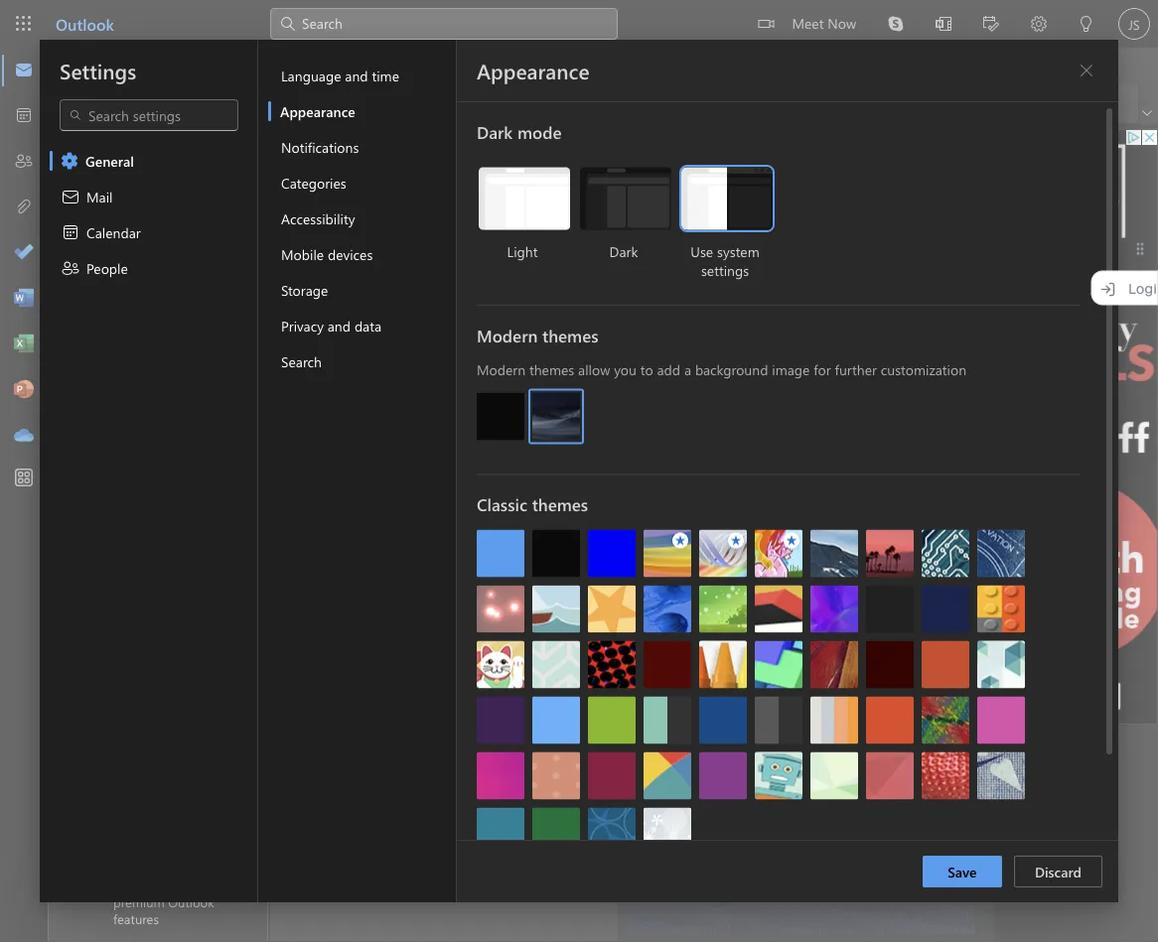 Task type: vqa. For each thing, say whether or not it's contained in the screenshot.
bottom the quiz
no



Task type: locate. For each thing, give the bounding box(es) containing it.

[[71, 93, 90, 113]]

1 vertical spatial outlook
[[168, 894, 214, 911]]


[[117, 183, 137, 203]]

use
[[691, 242, 714, 261]]

search button
[[268, 344, 456, 380]]

more apps image
[[14, 469, 34, 489]]

0 vertical spatial settings
[[128, 94, 175, 112]]

quality
[[489, 206, 535, 225]]

1 vertical spatial your
[[407, 820, 435, 838]]

appearance up the 'notifications' at the top left of the page
[[280, 102, 355, 120]]

1 horizontal spatial your
[[407, 820, 435, 838]]


[[290, 362, 310, 382]]

m
[[307, 196, 320, 215]]

0 vertical spatial appearance
[[477, 57, 590, 84]]

1 vertical spatial themes
[[530, 360, 575, 379]]

products
[[538, 206, 594, 225]]

themes down modern themes
[[530, 360, 575, 379]]

dialog
[[0, 0, 1159, 943]]

message list section
[[270, 127, 618, 942]]

0 vertical spatial to
[[641, 360, 653, 379]]

appearance up mode
[[477, 57, 590, 84]]

themes
[[543, 324, 599, 347], [530, 360, 575, 379], [532, 493, 588, 516]]

0 of 6 complete
[[322, 322, 418, 340]]


[[91, 144, 107, 159]]

modern down the light
[[477, 324, 538, 347]]

themes up allow
[[543, 324, 599, 347]]

onedrive image
[[14, 426, 34, 446]]

your inside all done for the day enjoy your empty inbox.
[[407, 820, 435, 838]]

dark left use
[[610, 242, 638, 261]]

favorites tree item
[[72, 133, 249, 173]]


[[576, 148, 596, 168]]

use system settings
[[691, 242, 760, 279]]

to inside message list section
[[379, 560, 392, 579]]

devices
[[328, 245, 373, 263]]


[[61, 258, 80, 278]]

layout group
[[320, 83, 516, 119]]

appearance inside button
[[280, 102, 355, 120]]

0 horizontal spatial outlook
[[56, 13, 114, 34]]

settings
[[60, 57, 136, 84]]

you
[[614, 360, 637, 379]]

1 horizontal spatial dark
[[610, 242, 638, 261]]

themes for dark mode
[[530, 360, 575, 379]]

modern themes element
[[477, 360, 1081, 448]]

1 horizontal spatial settings
[[701, 261, 749, 279]]

history
[[229, 661, 273, 679]]

customization
[[881, 360, 967, 379]]

1 vertical spatial appearance
[[280, 102, 355, 120]]

for right image
[[814, 360, 831, 379]]

settings tab list
[[40, 40, 258, 903]]

1 horizontal spatial appearance
[[477, 57, 590, 84]]

conversation
[[145, 661, 226, 679]]

inbox.
[[481, 820, 518, 838]]

your
[[372, 362, 399, 380], [407, 820, 435, 838]]

light
[[507, 242, 538, 261]]

outlook right premium
[[168, 894, 214, 911]]

for
[[814, 360, 831, 379], [438, 794, 456, 812]]

themes right classic on the bottom of page
[[532, 493, 588, 516]]

0 vertical spatial your
[[372, 362, 399, 380]]

mobile
[[281, 245, 324, 263]]

0 vertical spatial dark
[[477, 120, 513, 143]]

0 horizontal spatial dark
[[477, 120, 513, 143]]

application
[[0, 0, 1159, 943]]

0 vertical spatial modern
[[477, 324, 538, 347]]

and for language
[[345, 66, 368, 84]]

and
[[345, 66, 368, 84], [328, 316, 351, 335]]

set your advertising preferences image
[[1025, 728, 1041, 744]]

to right you
[[641, 360, 653, 379]]

accessibility button
[[268, 201, 456, 236]]

favorites
[[119, 141, 183, 162]]

0 horizontal spatial settings
[[128, 94, 175, 112]]

microsoft
[[396, 560, 454, 579]]

2 vertical spatial themes
[[532, 493, 588, 516]]

document
[[0, 0, 1159, 943]]

and for privacy
[[328, 316, 351, 335]]

1 vertical spatial to
[[379, 560, 392, 579]]

modern down modern themes
[[477, 360, 526, 379]]

2 modern from the top
[[477, 360, 526, 379]]

upgrade to microsoft 365
[[322, 560, 480, 579]]

appearance
[[477, 57, 590, 84], [280, 102, 355, 120]]

calendar image
[[14, 106, 34, 126]]

allow
[[578, 360, 610, 379]]

1 vertical spatial settings
[[701, 261, 749, 279]]

-
[[446, 206, 451, 225]]


[[290, 322, 310, 342]]

and inside language and time button
[[345, 66, 368, 84]]


[[759, 16, 774, 32]]

1 vertical spatial for
[[438, 794, 456, 812]]

dark
[[477, 120, 513, 143], [610, 242, 638, 261]]

1 vertical spatial dark
[[610, 242, 638, 261]]

meet now
[[792, 13, 857, 32]]

high
[[455, 206, 486, 225]]

0 horizontal spatial to
[[379, 560, 392, 579]]

and inside privacy and data button
[[328, 316, 351, 335]]

tab list
[[98, 48, 286, 78]]

0 horizontal spatial for
[[438, 794, 456, 812]]

metaldecking.com
[[338, 186, 454, 205]]

people image
[[14, 152, 34, 172]]

0 vertical spatial themes
[[543, 324, 599, 347]]

1 vertical spatial modern
[[477, 360, 526, 379]]

modern
[[477, 324, 538, 347], [477, 360, 526, 379]]

day
[[484, 794, 507, 812]]

general
[[85, 152, 134, 170]]

to inside modern themes element
[[641, 360, 653, 379]]

mobile devices
[[281, 245, 373, 263]]

dialog containing settings
[[0, 0, 1159, 943]]

image
[[772, 360, 810, 379]]

for inside all done for the day enjoy your empty inbox.
[[438, 794, 456, 812]]

appearance tab panel
[[457, 40, 1119, 929]]

0 horizontal spatial appearance
[[280, 102, 355, 120]]

get started
[[282, 279, 353, 297]]

to
[[641, 360, 653, 379], [379, 560, 392, 579]]

0 vertical spatial and
[[345, 66, 368, 84]]

language and time button
[[268, 58, 456, 93]]

dark left mode
[[477, 120, 513, 143]]

choose your look
[[322, 362, 430, 380]]

for left the
[[438, 794, 456, 812]]

home button
[[99, 48, 166, 78]]

premium outlook features
[[113, 894, 214, 928]]

storage button
[[268, 272, 456, 308]]

0 vertical spatial for
[[814, 360, 831, 379]]

your left look
[[372, 362, 399, 380]]

your down done at the left of the page
[[407, 820, 435, 838]]

0 horizontal spatial your
[[372, 362, 399, 380]]

1 horizontal spatial outlook
[[168, 894, 214, 911]]

discard button
[[1014, 857, 1103, 888]]

csm metal deck - high quality products
[[338, 206, 594, 225]]

outlook link
[[56, 0, 114, 48]]

1 horizontal spatial to
[[641, 360, 653, 379]]

0 vertical spatial outlook
[[56, 13, 114, 34]]

to right upgrade
[[379, 560, 392, 579]]

Search settings search field
[[82, 105, 218, 125]]

modern for dark mode
[[477, 360, 526, 379]]

outlook up the  button
[[56, 13, 114, 34]]

categories button
[[268, 165, 456, 201]]

tab list containing home
[[98, 48, 286, 78]]

1 vertical spatial and
[[328, 316, 351, 335]]

csm
[[338, 206, 367, 225]]

settings inside  view settings
[[128, 94, 175, 112]]

enjoy
[[370, 820, 403, 838]]

help
[[242, 54, 271, 72]]

settings inside use system settings
[[701, 261, 749, 279]]

1 modern from the top
[[477, 324, 538, 347]]

1 horizontal spatial for
[[814, 360, 831, 379]]

6
[[349, 322, 357, 340]]

outlook
[[56, 13, 114, 34], [168, 894, 214, 911]]

metaldecking.com image
[[298, 190, 329, 222]]



Task type: describe. For each thing, give the bounding box(es) containing it.
dark for dark
[[610, 242, 638, 261]]

settings heading
[[60, 57, 136, 84]]

mode
[[518, 120, 562, 143]]

dark for dark mode
[[477, 120, 513, 143]]

settings for 
[[128, 94, 175, 112]]

mobile devices button
[[268, 236, 456, 272]]

modern themes allow you to add a background image for further customization
[[477, 360, 967, 379]]

view
[[94, 94, 124, 112]]

modern themes list box
[[477, 389, 1081, 448]]

look
[[403, 362, 430, 380]]

done
[[402, 794, 434, 812]]

get
[[282, 279, 304, 297]]

conversation history
[[145, 661, 273, 679]]

further
[[835, 360, 877, 379]]

deck
[[411, 206, 442, 225]]

accessibility
[[281, 209, 355, 228]]

 button
[[1071, 55, 1103, 86]]

conversation history tree
[[145, 661, 273, 679]]

 calendar
[[61, 223, 141, 242]]


[[117, 223, 137, 242]]

privacy and data
[[281, 316, 382, 335]]

calendar
[[86, 223, 141, 241]]

storage
[[281, 281, 328, 299]]

settings for use
[[701, 261, 749, 279]]

metal
[[371, 206, 407, 225]]

notifications button
[[268, 129, 456, 165]]

choose
[[322, 362, 368, 380]]

appearance button
[[268, 93, 456, 129]]

language and time
[[281, 66, 399, 84]]

 view settings
[[71, 93, 175, 113]]

a
[[685, 360, 692, 379]]

of
[[333, 322, 346, 340]]

add
[[657, 360, 681, 379]]

people
[[86, 259, 128, 277]]

meet
[[792, 13, 824, 32]]

dark mode
[[477, 120, 562, 143]]

to do image
[[14, 243, 34, 263]]

application containing settings
[[0, 0, 1159, 943]]


[[61, 223, 80, 242]]

started
[[308, 279, 353, 297]]

discard
[[1035, 863, 1082, 881]]


[[61, 187, 80, 207]]


[[117, 262, 137, 282]]

powerpoint image
[[14, 381, 34, 400]]

mail image
[[14, 61, 34, 80]]

search
[[281, 352, 322, 371]]


[[60, 151, 79, 171]]

save
[[948, 863, 977, 881]]

classic themes
[[477, 493, 588, 516]]


[[68, 55, 89, 76]]

outlook inside banner
[[56, 13, 114, 34]]

home
[[114, 54, 151, 72]]

empty
[[439, 820, 477, 838]]

data
[[355, 316, 382, 335]]

for inside modern themes element
[[814, 360, 831, 379]]

privacy and data button
[[268, 308, 456, 344]]

background
[[695, 360, 769, 379]]

0
[[322, 322, 329, 340]]

theme list box
[[477, 530, 1081, 864]]

 button
[[81, 133, 115, 170]]

notifications
[[281, 138, 359, 156]]

favorites tree
[[72, 125, 249, 332]]

features
[[113, 911, 159, 928]]

complete
[[361, 322, 418, 340]]

 button
[[570, 143, 602, 171]]

 button
[[59, 49, 98, 82]]

themes for appearance
[[543, 324, 599, 347]]

mail
[[86, 187, 113, 206]]

outlook banner
[[0, 0, 1159, 48]]

outlook inside premium outlook features
[[168, 894, 214, 911]]

conversation history tree item
[[145, 661, 273, 679]]

modern themes
[[477, 324, 599, 347]]

document containing settings
[[0, 0, 1159, 943]]

language
[[281, 66, 341, 84]]

the
[[460, 794, 480, 812]]

word image
[[14, 289, 34, 309]]

365
[[458, 560, 480, 579]]

left-rail-appbar navigation
[[4, 48, 44, 459]]

files image
[[14, 198, 34, 218]]


[[1079, 63, 1095, 78]]

help button
[[227, 48, 286, 78]]

appearance heading
[[477, 57, 590, 84]]

excel image
[[14, 335, 34, 355]]

system
[[717, 242, 760, 261]]

premium
[[113, 894, 165, 911]]

upgrade
[[322, 560, 375, 579]]

now
[[828, 13, 857, 32]]

modern for appearance
[[477, 324, 538, 347]]

premium outlook features button
[[72, 849, 268, 943]]

ad
[[1005, 729, 1017, 743]]

appearance inside tab panel
[[477, 57, 590, 84]]

privacy
[[281, 316, 324, 335]]

categories
[[281, 173, 347, 192]]

all
[[381, 794, 398, 812]]



